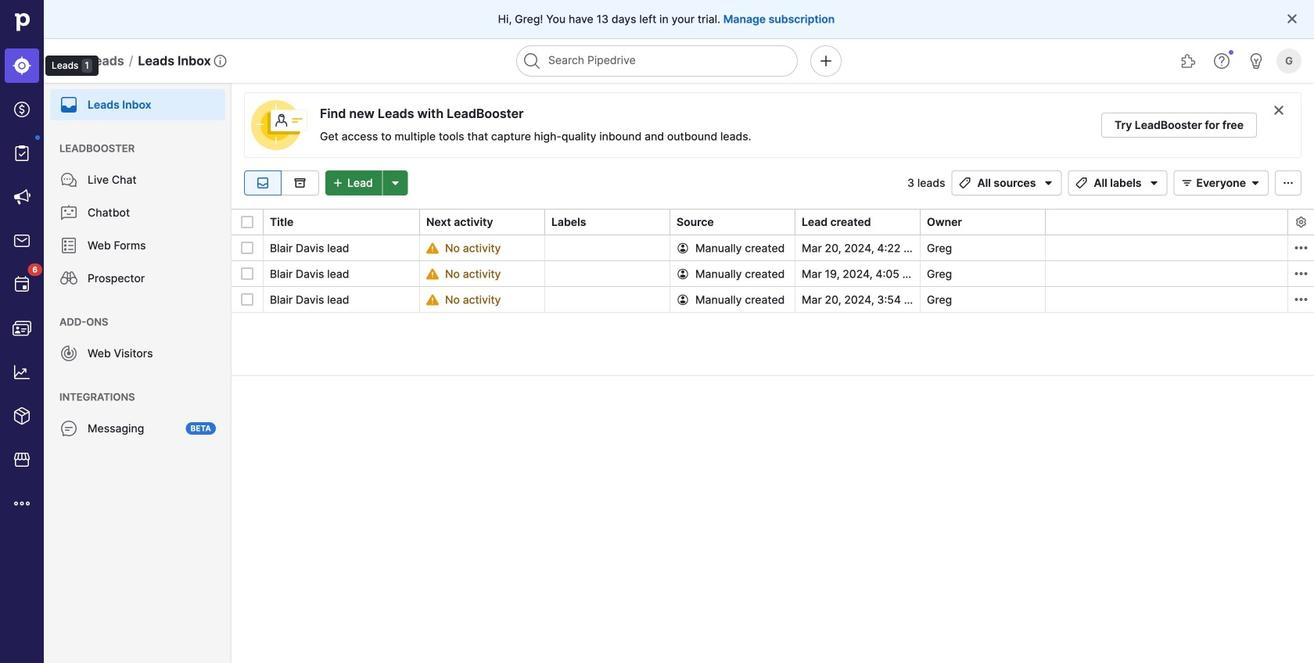 Task type: describe. For each thing, give the bounding box(es) containing it.
0 vertical spatial color secondary image
[[1295, 216, 1308, 228]]

add lead element
[[325, 171, 408, 196]]

info image
[[214, 55, 227, 67]]

inbox image
[[253, 177, 272, 189]]

color undefined image right campaigns image
[[59, 171, 78, 189]]

contacts image
[[13, 319, 31, 338]]

add lead options image
[[386, 177, 405, 189]]

leads image
[[13, 56, 31, 75]]

0 vertical spatial color secondary image
[[1273, 104, 1285, 117]]

2 row from the top
[[232, 261, 1314, 287]]

insights image
[[13, 363, 31, 382]]

quick add image
[[817, 52, 836, 70]]

color undefined image right products icon
[[59, 419, 78, 438]]

quick help image
[[1213, 52, 1231, 70]]

menu toggle image
[[59, 52, 78, 70]]

marketplace image
[[13, 451, 31, 469]]

sales assistant image
[[1247, 52, 1266, 70]]



Task type: vqa. For each thing, say whether or not it's contained in the screenshot.
Sales Inbox icon
yes



Task type: locate. For each thing, give the bounding box(es) containing it.
2 vertical spatial color secondary image
[[1292, 290, 1311, 309]]

color undefined image
[[59, 95, 78, 114], [13, 144, 31, 163], [59, 171, 78, 189], [59, 236, 78, 255], [59, 419, 78, 438]]

more image
[[13, 494, 31, 513]]

color undefined image up campaigns image
[[13, 144, 31, 163]]

campaigns image
[[13, 188, 31, 207]]

0 vertical spatial color warning image
[[426, 242, 439, 255]]

color warning image
[[426, 268, 439, 280]]

1 color warning image from the top
[[426, 242, 439, 255]]

2 color warning image from the top
[[426, 294, 439, 306]]

color primary image
[[1286, 13, 1299, 25], [1039, 177, 1058, 189], [1145, 177, 1164, 189], [1178, 177, 1197, 189], [1246, 177, 1265, 189], [1279, 177, 1298, 189], [241, 216, 253, 228], [241, 242, 253, 254], [677, 242, 689, 255], [241, 268, 253, 280]]

color warning image up color warning image
[[426, 242, 439, 255]]

color warning image for first row from the top of the page
[[426, 242, 439, 255]]

deals image
[[13, 100, 31, 119]]

color warning image
[[426, 242, 439, 255], [426, 294, 439, 306]]

color primary image inside add lead element
[[329, 177, 347, 189]]

1 row from the top
[[232, 235, 1314, 261]]

home image
[[10, 10, 34, 34]]

color secondary image
[[1295, 216, 1308, 228], [1292, 264, 1311, 283]]

menu item
[[0, 44, 44, 88], [44, 83, 232, 120]]

1 vertical spatial color warning image
[[426, 294, 439, 306]]

color undefined image down menu toggle icon
[[59, 95, 78, 114]]

sales inbox image
[[13, 232, 31, 250]]

3 row from the top
[[232, 286, 1314, 313]]

1 vertical spatial color secondary image
[[1292, 239, 1311, 257]]

color warning image down color warning image
[[426, 294, 439, 306]]

menu
[[0, 0, 99, 663], [44, 83, 232, 663]]

color secondary image for 1st row from the bottom
[[1292, 290, 1311, 309]]

archive image
[[291, 177, 309, 189]]

color undefined image
[[59, 203, 78, 222], [59, 269, 78, 288], [13, 275, 31, 294], [59, 344, 78, 363]]

color secondary image
[[1273, 104, 1285, 117], [1292, 239, 1311, 257], [1292, 290, 1311, 309]]

color secondary image for first row from the top of the page
[[1292, 239, 1311, 257]]

color undefined image right sales inbox image at top
[[59, 236, 78, 255]]

color warning image for 1st row from the bottom
[[426, 294, 439, 306]]

Search Pipedrive field
[[516, 45, 798, 77]]

products image
[[13, 407, 31, 426]]

row
[[232, 235, 1314, 261], [232, 261, 1314, 287], [232, 286, 1314, 313]]

grid
[[232, 208, 1314, 663]]

color primary image
[[329, 177, 347, 189], [956, 177, 974, 189], [1072, 177, 1091, 189], [677, 268, 689, 280], [241, 293, 253, 306], [677, 294, 689, 306]]

1 vertical spatial color secondary image
[[1292, 264, 1311, 283]]



